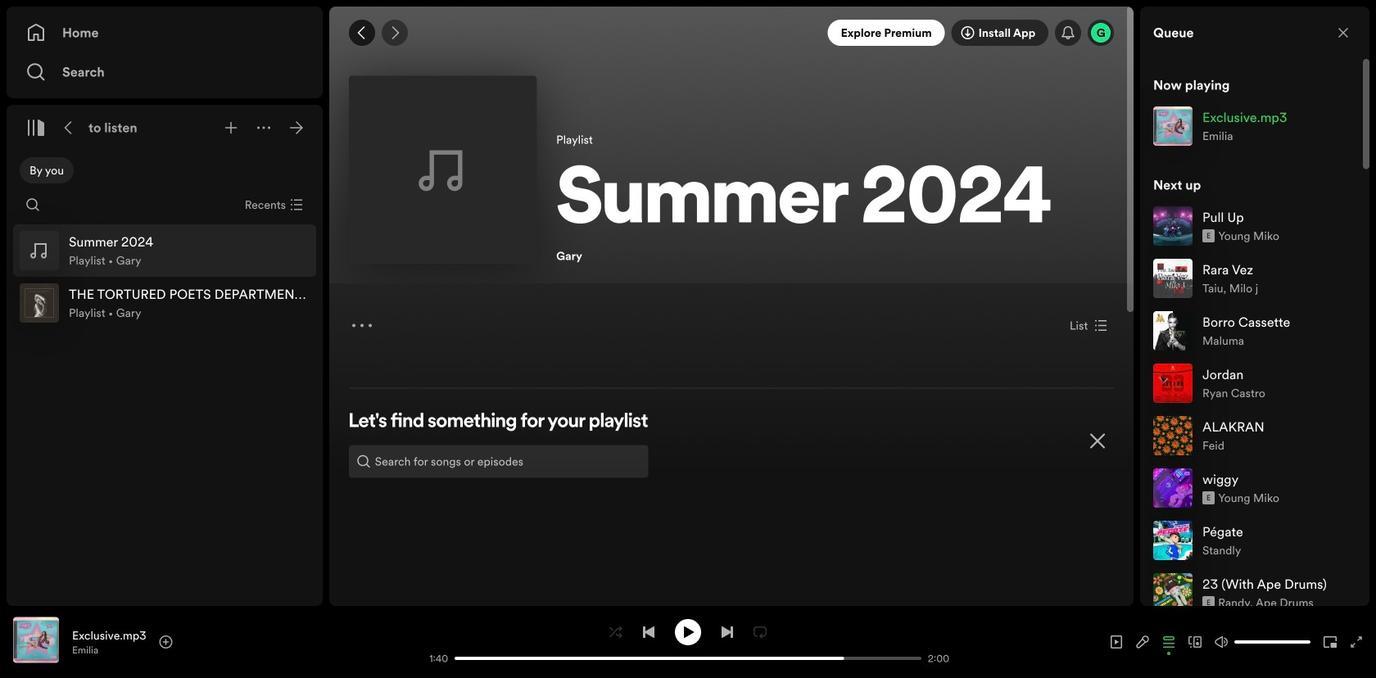 Task type: describe. For each thing, give the bounding box(es) containing it.
list item inside the 'main' element
[[13, 225, 316, 277]]

player controls element
[[378, 619, 961, 666]]

none search field inside the 'main' element
[[20, 192, 46, 218]]

next up tree grid
[[1147, 200, 1364, 679]]

none checkbox inside the 'main' element
[[20, 157, 74, 184]]

now playing: exclusive.mp3 by emilia footer
[[13, 617, 416, 668]]

exclusive.mp3 image
[[1154, 107, 1193, 146]]

now playing view image
[[39, 625, 52, 638]]

top bar and user menu element
[[329, 7, 1134, 59]]

3 explicit element from the top
[[1203, 597, 1216, 610]]

connect to a device image
[[1189, 636, 1202, 649]]

main element
[[7, 7, 323, 606]]

what's new image
[[1062, 26, 1075, 39]]



Task type: locate. For each thing, give the bounding box(es) containing it.
enable shuffle image
[[610, 626, 623, 639]]

play image
[[682, 626, 695, 639]]

2 vertical spatial explicit element
[[1203, 597, 1216, 610]]

None checkbox
[[20, 157, 74, 184]]

go back image
[[356, 26, 369, 39]]

explicit element
[[1203, 229, 1216, 243], [1203, 492, 1216, 505], [1203, 597, 1216, 610]]

1 explicit element from the top
[[1203, 229, 1216, 243]]

group
[[1147, 100, 1364, 152], [1147, 200, 1364, 252], [13, 225, 316, 277], [1147, 252, 1364, 305], [13, 277, 316, 329], [1147, 305, 1364, 357], [1147, 357, 1364, 410], [1147, 410, 1364, 462], [1147, 462, 1364, 515], [1147, 515, 1364, 567], [1147, 567, 1364, 620]]

list item
[[13, 225, 316, 277]]

Disable repeat checkbox
[[747, 619, 774, 646]]

Recents, List view field
[[232, 192, 313, 218]]

previous image
[[643, 626, 656, 639]]

next image
[[721, 626, 734, 639]]

2 explicit element from the top
[[1203, 492, 1216, 505]]

close image
[[1089, 432, 1108, 451]]

0 vertical spatial explicit element
[[1203, 229, 1216, 243]]

search in your library image
[[26, 198, 39, 211]]

disable repeat image
[[754, 626, 767, 639]]

None search field
[[349, 445, 649, 478]]

None search field
[[20, 192, 46, 218]]

Search for songs or episodes field
[[349, 445, 649, 478]]

volume high image
[[1215, 636, 1229, 649]]

go forward image
[[388, 26, 401, 39]]

1 vertical spatial explicit element
[[1203, 492, 1216, 505]]



Task type: vqa. For each thing, say whether or not it's contained in the screenshot.
'Disable repeat' icon
yes



